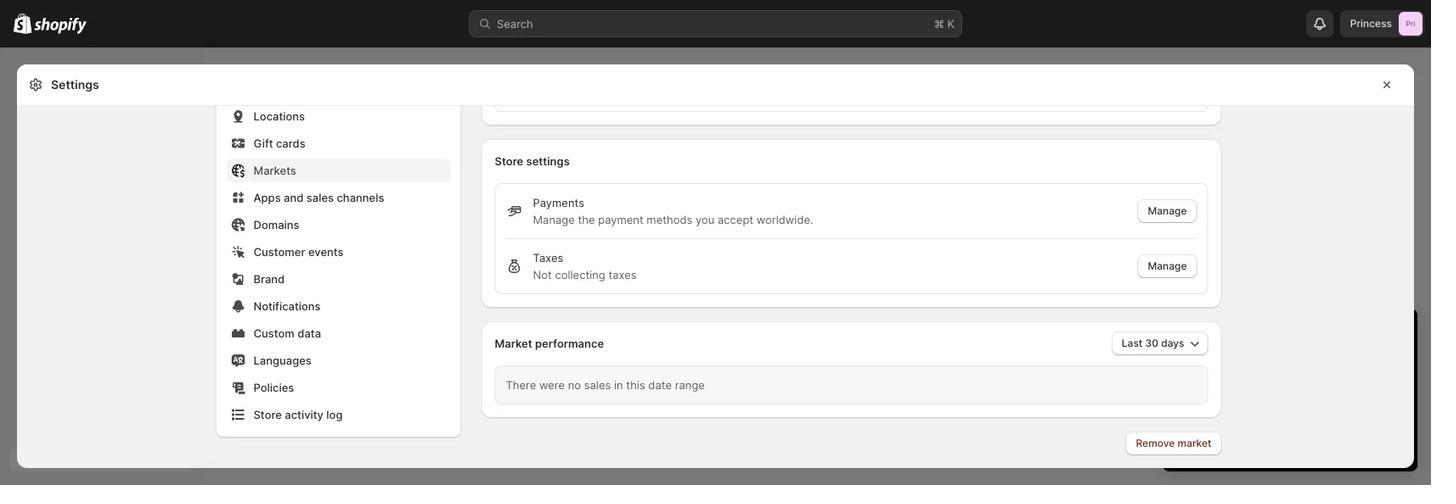Task type: vqa. For each thing, say whether or not it's contained in the screenshot.
cycle
no



Task type: describe. For each thing, give the bounding box(es) containing it.
settings
[[51, 78, 99, 92]]

data
[[298, 327, 321, 340]]

app
[[1217, 389, 1237, 402]]

and for switch
[[1292, 355, 1312, 368]]

taxes not collecting taxes
[[533, 251, 637, 282]]

locations
[[254, 110, 305, 123]]

customize
[[1317, 389, 1370, 402]]

cards
[[276, 137, 306, 150]]

the
[[578, 213, 595, 226]]

$50
[[1194, 389, 1214, 402]]

online
[[1194, 406, 1225, 419]]

to customize your online store and add bonus features
[[1194, 389, 1396, 419]]

your inside to customize your online store and add bonus features
[[1373, 389, 1396, 402]]

remove market button
[[1126, 432, 1222, 456]]

shopify image
[[14, 13, 32, 34]]

custom
[[254, 327, 295, 340]]

gift cards
[[254, 137, 306, 150]]

notifications link
[[226, 295, 451, 319]]

apps
[[254, 191, 281, 204]]

$1/month
[[1287, 372, 1337, 385]]

your inside dropdown button
[[1277, 324, 1312, 345]]

markets
[[254, 164, 296, 177]]

date
[[649, 379, 672, 392]]

get:
[[1315, 355, 1335, 368]]

not
[[533, 268, 552, 282]]

in inside dropdown button
[[1258, 324, 1272, 345]]

market performance
[[495, 337, 604, 350]]

manage link for not collecting taxes
[[1138, 255, 1198, 279]]

k
[[948, 17, 955, 30]]

1 day left in your trial element
[[1163, 353, 1418, 472]]

a
[[1232, 355, 1238, 368]]

policies
[[254, 381, 294, 395]]

no
[[568, 379, 581, 392]]

and inside settings dialog
[[284, 191, 304, 204]]

domains
[[254, 218, 300, 232]]

accept
[[718, 213, 754, 226]]

months
[[1227, 372, 1267, 385]]

there were no sales in this date range
[[506, 379, 705, 392]]

settings
[[526, 155, 570, 168]]

events
[[308, 246, 344, 259]]

first
[[1194, 372, 1214, 385]]

collecting
[[555, 268, 606, 282]]

notifications
[[254, 300, 321, 313]]

taxes
[[533, 251, 564, 265]]

payments manage the payment methods you accept worldwide.
[[533, 196, 814, 226]]

bonus
[[1303, 406, 1336, 419]]

market
[[495, 337, 532, 350]]

activity
[[285, 409, 324, 422]]

store activity log
[[254, 409, 343, 422]]

domains link
[[226, 213, 451, 237]]

to inside to customize your online store and add bonus features
[[1303, 389, 1314, 402]]

there
[[506, 379, 536, 392]]

custom data
[[254, 327, 321, 340]]

plan
[[1267, 355, 1289, 368]]

payment
[[598, 213, 644, 226]]

manage inside payments manage the payment methods you accept worldwide.
[[533, 213, 575, 226]]

features
[[1339, 406, 1382, 419]]

1 day left in your trial
[[1180, 324, 1347, 345]]

store activity log link
[[226, 404, 451, 427]]

last 30 days button
[[1112, 332, 1209, 356]]

credit
[[1270, 389, 1300, 402]]

gift cards link
[[226, 132, 451, 155]]

left
[[1227, 324, 1253, 345]]



Task type: locate. For each thing, give the bounding box(es) containing it.
⌘
[[935, 17, 945, 30]]

0 vertical spatial manage link
[[1138, 200, 1198, 223]]

1 day left in your trial button
[[1163, 309, 1418, 345]]

store
[[1240, 389, 1267, 402], [1228, 406, 1255, 419]]

manage
[[1148, 205, 1187, 217], [533, 213, 575, 226], [1148, 260, 1187, 273]]

2 horizontal spatial and
[[1292, 355, 1312, 368]]

languages link
[[226, 349, 451, 373]]

this
[[626, 379, 645, 392]]

store
[[495, 155, 524, 168], [254, 409, 282, 422]]

princess image
[[1399, 12, 1423, 36]]

1 manage link from the top
[[1138, 200, 1198, 223]]

remove
[[1136, 438, 1175, 450]]

methods
[[647, 213, 693, 226]]

switch to a paid plan and get:
[[1180, 355, 1335, 368]]

store down months
[[1240, 389, 1267, 402]]

1 horizontal spatial your
[[1373, 389, 1396, 402]]

1 vertical spatial sales
[[584, 379, 611, 392]]

to
[[1218, 355, 1229, 368], [1303, 389, 1314, 402]]

0 vertical spatial your
[[1277, 324, 1312, 345]]

0 vertical spatial store
[[1240, 389, 1267, 402]]

0 horizontal spatial in
[[614, 379, 623, 392]]

sales
[[307, 191, 334, 204], [584, 379, 611, 392]]

gift
[[254, 137, 273, 150]]

to left "a"
[[1218, 355, 1229, 368]]

dialog
[[1421, 65, 1432, 469]]

and for to
[[1258, 406, 1277, 419]]

store down policies
[[254, 409, 282, 422]]

⌘ k
[[935, 17, 955, 30]]

in left this
[[614, 379, 623, 392]]

locations link
[[226, 104, 451, 128]]

search
[[497, 17, 533, 30]]

3
[[1217, 372, 1224, 385]]

last 30 days
[[1122, 338, 1185, 350]]

store left settings
[[495, 155, 524, 168]]

1 horizontal spatial sales
[[584, 379, 611, 392]]

were
[[539, 379, 565, 392]]

remove market
[[1136, 438, 1212, 450]]

performance
[[535, 337, 604, 350]]

switch
[[1180, 355, 1215, 368]]

30
[[1146, 338, 1159, 350]]

store inside store activity log link
[[254, 409, 282, 422]]

0 horizontal spatial your
[[1277, 324, 1312, 345]]

customer events link
[[226, 240, 451, 264]]

last
[[1122, 338, 1143, 350]]

days
[[1162, 338, 1185, 350]]

2 vertical spatial and
[[1258, 406, 1277, 419]]

$50 app store credit
[[1194, 389, 1300, 402]]

1
[[1180, 324, 1188, 345]]

your up features
[[1373, 389, 1396, 402]]

and
[[284, 191, 304, 204], [1292, 355, 1312, 368], [1258, 406, 1277, 419]]

1 vertical spatial and
[[1292, 355, 1312, 368]]

in inside dialog
[[614, 379, 623, 392]]

trial
[[1317, 324, 1347, 345]]

manage for taxes not collecting taxes
[[1148, 260, 1187, 273]]

0 horizontal spatial sales
[[307, 191, 334, 204]]

$50 app store credit link
[[1194, 389, 1300, 402]]

2 manage link from the top
[[1138, 255, 1198, 279]]

markets link
[[226, 159, 451, 183]]

0 vertical spatial sales
[[307, 191, 334, 204]]

paid
[[1241, 355, 1264, 368]]

store inside to customize your online store and add bonus features
[[1228, 406, 1255, 419]]

brand link
[[226, 268, 451, 291]]

apps and sales channels
[[254, 191, 384, 204]]

1 horizontal spatial to
[[1303, 389, 1314, 402]]

brand
[[254, 273, 285, 286]]

sales right no
[[584, 379, 611, 392]]

languages
[[254, 354, 312, 367]]

for
[[1270, 372, 1284, 385]]

store down $50 app store credit
[[1228, 406, 1255, 419]]

0 horizontal spatial store
[[254, 409, 282, 422]]

worldwide.
[[757, 213, 814, 226]]

0 vertical spatial in
[[1258, 324, 1272, 345]]

first 3 months for $1/month
[[1194, 372, 1337, 385]]

log
[[327, 409, 343, 422]]

0 vertical spatial store
[[495, 155, 524, 168]]

1 horizontal spatial in
[[1258, 324, 1272, 345]]

your up plan
[[1277, 324, 1312, 345]]

channels
[[337, 191, 384, 204]]

shopify image
[[34, 17, 87, 34]]

policies link
[[226, 376, 451, 400]]

and right the apps
[[284, 191, 304, 204]]

1 vertical spatial store
[[254, 409, 282, 422]]

range
[[675, 379, 705, 392]]

settings dialog
[[17, 0, 1415, 470]]

customer
[[254, 246, 305, 259]]

and inside to customize your online store and add bonus features
[[1258, 406, 1277, 419]]

custom data link
[[226, 322, 451, 346]]

1 vertical spatial your
[[1373, 389, 1396, 402]]

1 vertical spatial manage link
[[1138, 255, 1198, 279]]

princess
[[1351, 17, 1392, 30]]

apps and sales channels link
[[226, 186, 451, 210]]

in
[[1258, 324, 1272, 345], [614, 379, 623, 392]]

1 horizontal spatial and
[[1258, 406, 1277, 419]]

1 horizontal spatial store
[[495, 155, 524, 168]]

0 vertical spatial to
[[1218, 355, 1229, 368]]

customer events
[[254, 246, 344, 259]]

sales inside apps and sales channels link
[[307, 191, 334, 204]]

your
[[1277, 324, 1312, 345], [1373, 389, 1396, 402]]

to down the $1/month
[[1303, 389, 1314, 402]]

store for store activity log
[[254, 409, 282, 422]]

taxes
[[609, 268, 637, 282]]

and up the $1/month
[[1292, 355, 1312, 368]]

0 horizontal spatial to
[[1218, 355, 1229, 368]]

1 vertical spatial in
[[614, 379, 623, 392]]

0 vertical spatial and
[[284, 191, 304, 204]]

payments
[[533, 196, 584, 209]]

store for store settings
[[495, 155, 524, 168]]

sales down markets link
[[307, 191, 334, 204]]

day
[[1193, 324, 1222, 345]]

store settings
[[495, 155, 570, 168]]

add
[[1280, 406, 1300, 419]]

manage link for manage the payment methods you accept worldwide.
[[1138, 200, 1198, 223]]

and left add
[[1258, 406, 1277, 419]]

1 vertical spatial store
[[1228, 406, 1255, 419]]

manage for payments manage the payment methods you accept worldwide.
[[1148, 205, 1187, 217]]

you
[[696, 213, 715, 226]]

market
[[1178, 438, 1212, 450]]

0 horizontal spatial and
[[284, 191, 304, 204]]

1 vertical spatial to
[[1303, 389, 1314, 402]]

in right the 'left'
[[1258, 324, 1272, 345]]



